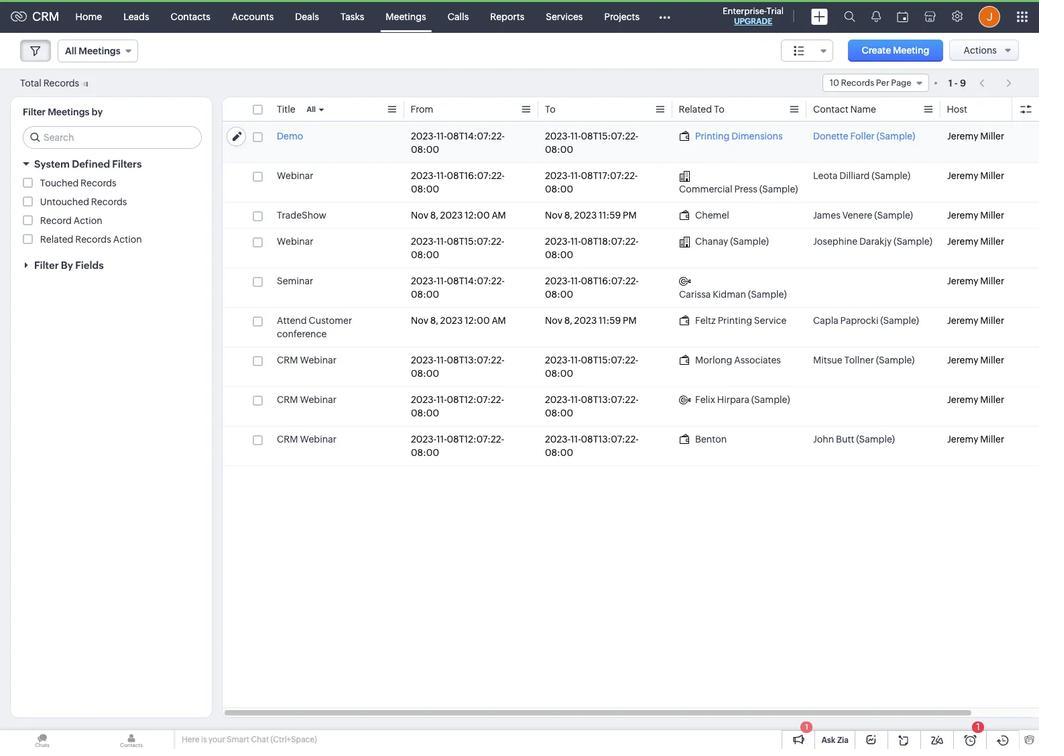 Task type: describe. For each thing, give the bounding box(es) containing it.
08t15:07:22- for 08t14:07:22-
[[581, 131, 639, 142]]

filter meetings by
[[23, 107, 103, 117]]

5 jeremy miller from the top
[[948, 276, 1005, 286]]

meetings for filter meetings by
[[48, 107, 90, 117]]

host
[[948, 104, 968, 115]]

morlong associates link
[[679, 353, 781, 367]]

per
[[876, 78, 890, 88]]

1 vertical spatial 08t16:07:22-
[[581, 276, 639, 286]]

fields
[[75, 260, 104, 271]]

contacts link
[[160, 0, 221, 33]]

create menu element
[[803, 0, 836, 33]]

chanay
[[695, 236, 729, 247]]

donette
[[813, 131, 849, 142]]

related for related to
[[679, 104, 713, 115]]

zia
[[838, 736, 849, 745]]

crm for felix hirpara (sample)
[[277, 394, 298, 405]]

nov 8, 2023 12:00 am for attend customer conference
[[411, 315, 506, 326]]

08:00 inside 2023-11-08t17:07:22- 08:00
[[545, 184, 573, 194]]

untouched records
[[40, 196, 127, 207]]

record action
[[40, 215, 102, 226]]

0 vertical spatial 2023-11-08t13:07:22- 08:00
[[411, 355, 505, 379]]

demo link
[[277, 129, 303, 143]]

create meeting button
[[849, 40, 943, 62]]

jeremy miller for capla paprocki (sample)
[[948, 315, 1005, 326]]

foller
[[851, 131, 875, 142]]

commercial
[[679, 184, 733, 194]]

all meetings
[[65, 46, 120, 56]]

08t13:07:22- for felix hirpara (sample)
[[581, 394, 639, 405]]

jeremy miller for john butt (sample)
[[948, 434, 1005, 445]]

calendar image
[[897, 11, 909, 22]]

am for attend customer conference
[[492, 315, 506, 326]]

is
[[201, 735, 207, 744]]

donette foller (sample) link
[[813, 129, 916, 143]]

2023-11-08t12:07:22- 08:00 for felix hirpara (sample)
[[411, 394, 504, 418]]

here
[[182, 735, 200, 744]]

08t14:07:22- for 2023-11-08t15:07:22- 08:00
[[447, 131, 505, 142]]

Search text field
[[23, 127, 201, 148]]

(sample) right chanay
[[730, 236, 769, 247]]

demo
[[277, 131, 303, 142]]

darakjy
[[860, 236, 892, 247]]

josephine
[[813, 236, 858, 247]]

filter for filter meetings by
[[23, 107, 46, 117]]

1 vertical spatial 2023-11-08t16:07:22- 08:00
[[545, 276, 639, 300]]

(ctrl+space)
[[271, 735, 317, 744]]

0 vertical spatial printing
[[695, 131, 730, 142]]

filter for filter by fields
[[34, 260, 59, 271]]

system defined filters button
[[11, 152, 212, 176]]

08t14:07:22- for 2023-11-08t16:07:22- 08:00
[[447, 276, 505, 286]]

leota dilliard (sample)
[[813, 170, 911, 181]]

system defined filters
[[34, 158, 142, 170]]

3 crm webinar link from the top
[[277, 433, 337, 446]]

jeremy for capla paprocki (sample)
[[948, 315, 979, 326]]

printing dimensions
[[695, 131, 783, 142]]

create meeting
[[862, 45, 930, 56]]

reports
[[490, 11, 525, 22]]

press
[[735, 184, 758, 194]]

8 miller from the top
[[981, 394, 1005, 405]]

3 crm webinar from the top
[[277, 434, 337, 445]]

profile element
[[971, 0, 1009, 33]]

jeremy miller for donette foller (sample)
[[948, 131, 1005, 142]]

felix
[[695, 394, 716, 405]]

chanay (sample)
[[695, 236, 769, 247]]

11- inside 2023-11-08t17:07:22- 08:00
[[571, 170, 581, 181]]

service
[[754, 315, 787, 326]]

crm link
[[11, 9, 59, 23]]

2023-11-08t18:07:22- 08:00
[[545, 236, 639, 260]]

john butt (sample)
[[813, 434, 895, 445]]

(sample) for john butt (sample)
[[857, 434, 895, 445]]

attend customer conference
[[277, 315, 352, 339]]

1 vertical spatial 08t15:07:22-
[[447, 236, 505, 247]]

records for touched
[[81, 178, 116, 188]]

commercial press (sample)
[[679, 184, 798, 194]]

touched
[[40, 178, 79, 188]]

mitsue tollner (sample)
[[813, 355, 915, 365]]

associates
[[734, 355, 781, 365]]

2 to from the left
[[714, 104, 725, 115]]

1 vertical spatial action
[[113, 234, 142, 245]]

leota dilliard (sample) link
[[813, 169, 911, 182]]

leota
[[813, 170, 838, 181]]

by
[[61, 260, 73, 271]]

08t12:07:22- for felix hirpara (sample)
[[447, 394, 504, 405]]

james venere (sample) link
[[813, 209, 913, 222]]

butt
[[836, 434, 855, 445]]

webinar for benton
[[300, 434, 337, 445]]

ask
[[822, 736, 836, 745]]

miller for leota dilliard (sample)
[[981, 170, 1005, 181]]

smart
[[227, 735, 249, 744]]

josephine darakjy (sample)
[[813, 236, 933, 247]]

2023-11-08t13:07:22- 08:00 for felix hirpara (sample)
[[545, 394, 639, 418]]

08t18:07:22-
[[581, 236, 639, 247]]

chemel link
[[679, 209, 730, 222]]

miller for james venere (sample)
[[981, 210, 1005, 221]]

1 vertical spatial printing
[[718, 315, 752, 326]]

profile image
[[979, 6, 1001, 27]]

08t12:07:22- for benton
[[447, 434, 504, 445]]

5 miller from the top
[[981, 276, 1005, 286]]

crm for morlong associates
[[277, 355, 298, 365]]

2023-11-08t14:07:22- 08:00 for 2023-11-08t15:07:22- 08:00
[[411, 131, 505, 155]]

(sample) for commercial press (sample)
[[760, 184, 798, 194]]

defined
[[72, 158, 110, 170]]

nov 8, 2023 11:59 pm for feltz printing service
[[545, 315, 637, 326]]

accounts link
[[221, 0, 285, 33]]

(sample) for josephine darakjy (sample)
[[894, 236, 933, 247]]

08:00 inside 2023-11-08t18:07:22- 08:00
[[545, 249, 573, 260]]

conference
[[277, 329, 327, 339]]

feltz
[[695, 315, 716, 326]]

services
[[546, 11, 583, 22]]

related to
[[679, 104, 725, 115]]

contacts image
[[89, 730, 174, 749]]

commercial press (sample) link
[[679, 169, 800, 196]]

crm webinar for morlong
[[277, 355, 337, 365]]

records for related
[[75, 234, 111, 245]]

ask zia
[[822, 736, 849, 745]]

12:00 for attend customer conference
[[465, 315, 490, 326]]

jeremy miller for mitsue tollner (sample)
[[948, 355, 1005, 365]]

meeting
[[893, 45, 930, 56]]

feltz printing service link
[[679, 314, 787, 327]]

page
[[892, 78, 912, 88]]

2023-11-08t13:07:22- 08:00 for benton
[[545, 434, 639, 458]]

crm webinar link for morlong
[[277, 353, 337, 367]]

deals
[[295, 11, 319, 22]]

felix hirpara (sample) link
[[679, 393, 790, 406]]

contact name
[[813, 104, 876, 115]]

(sample) for leota dilliard (sample)
[[872, 170, 911, 181]]

enterprise-
[[723, 6, 767, 16]]

james
[[813, 210, 841, 221]]

kidman
[[713, 289, 746, 300]]

carissa kidman (sample) link
[[679, 274, 800, 301]]

0 vertical spatial 08t13:07:22-
[[447, 355, 505, 365]]

0 vertical spatial 2023-11-08t16:07:22- 08:00
[[411, 170, 505, 194]]

system
[[34, 158, 70, 170]]

records for total
[[43, 77, 79, 88]]

feltz printing service
[[695, 315, 787, 326]]

total
[[20, 77, 41, 88]]

nov 8, 2023 11:59 pm for chemel
[[545, 210, 637, 221]]

dimensions
[[732, 131, 783, 142]]

deals link
[[285, 0, 330, 33]]

jeremy for mitsue tollner (sample)
[[948, 355, 979, 365]]

size image
[[794, 45, 804, 57]]

2023-11-08t15:07:22- 08:00 for 08t13:07:22-
[[545, 355, 639, 379]]

2023-11-08t17:07:22- 08:00
[[545, 170, 638, 194]]

capla
[[813, 315, 839, 326]]

james venere (sample)
[[813, 210, 913, 221]]

0 horizontal spatial 1
[[806, 723, 809, 731]]

mitsue
[[813, 355, 843, 365]]

miller for mitsue tollner (sample)
[[981, 355, 1005, 365]]

2023-11-08t12:07:22- 08:00 for benton
[[411, 434, 504, 458]]

webinar link for 2023-11-08t15:07:22- 08:00
[[277, 235, 314, 248]]

benton
[[695, 434, 727, 445]]



Task type: locate. For each thing, give the bounding box(es) containing it.
create menu image
[[811, 8, 828, 24]]

seminar link
[[277, 274, 313, 288]]

action up "related records action"
[[74, 215, 102, 226]]

enterprise-trial upgrade
[[723, 6, 784, 26]]

venere
[[843, 210, 873, 221]]

meetings link
[[375, 0, 437, 33]]

7 miller from the top
[[981, 355, 1005, 365]]

2 am from the top
[[492, 315, 506, 326]]

(sample) for capla paprocki (sample)
[[881, 315, 919, 326]]

(sample) up service
[[748, 289, 787, 300]]

row group containing demo
[[223, 123, 1039, 466]]

1 vertical spatial filter
[[34, 260, 59, 271]]

records inside the 10 records per page 'field'
[[841, 78, 875, 88]]

0 vertical spatial am
[[492, 210, 506, 221]]

0 vertical spatial pm
[[623, 210, 637, 221]]

am
[[492, 210, 506, 221], [492, 315, 506, 326]]

1 vertical spatial 08t14:07:22-
[[447, 276, 505, 286]]

1 11:59 from the top
[[599, 210, 621, 221]]

(sample) for james venere (sample)
[[875, 210, 913, 221]]

records right 10 on the right of page
[[841, 78, 875, 88]]

projects
[[605, 11, 640, 22]]

6 jeremy from the top
[[948, 315, 979, 326]]

(sample) right dilliard
[[872, 170, 911, 181]]

0 horizontal spatial 08t16:07:22-
[[447, 170, 505, 181]]

crm webinar link for felix
[[277, 393, 337, 406]]

12:00 for tradeshow
[[465, 210, 490, 221]]

9 miller from the top
[[981, 434, 1005, 445]]

2 vertical spatial crm webinar
[[277, 434, 337, 445]]

(sample) right hirpara
[[752, 394, 790, 405]]

services link
[[535, 0, 594, 33]]

2 vertical spatial 08t15:07:22-
[[581, 355, 639, 365]]

all inside field
[[65, 46, 77, 56]]

all right title
[[307, 105, 316, 113]]

crm webinar link
[[277, 353, 337, 367], [277, 393, 337, 406], [277, 433, 337, 446]]

records down the touched records
[[91, 196, 127, 207]]

All Meetings field
[[58, 40, 138, 62]]

printing down related to
[[695, 131, 730, 142]]

1 horizontal spatial to
[[714, 104, 725, 115]]

miller for josephine darakjy (sample)
[[981, 236, 1005, 247]]

1 pm from the top
[[623, 210, 637, 221]]

08t12:07:22-
[[447, 394, 504, 405], [447, 434, 504, 445]]

(sample) inside "link"
[[752, 394, 790, 405]]

1 vertical spatial 11:59
[[599, 315, 621, 326]]

webinar link down "demo"
[[277, 169, 314, 182]]

accounts
[[232, 11, 274, 22]]

(sample) right butt
[[857, 434, 895, 445]]

2 webinar link from the top
[[277, 235, 314, 248]]

2 miller from the top
[[981, 170, 1005, 181]]

meetings for all meetings
[[79, 46, 120, 56]]

records left "loading" image
[[43, 77, 79, 88]]

meetings up "loading" image
[[79, 46, 120, 56]]

2 2023-11-08t12:07:22- 08:00 from the top
[[411, 434, 504, 458]]

dilliard
[[840, 170, 870, 181]]

1 vertical spatial nov 8, 2023 11:59 pm
[[545, 315, 637, 326]]

calls link
[[437, 0, 480, 33]]

jeremy for josephine darakjy (sample)
[[948, 236, 979, 247]]

0 vertical spatial webinar link
[[277, 169, 314, 182]]

(sample) right "foller"
[[877, 131, 916, 142]]

am for tradeshow
[[492, 210, 506, 221]]

1 08t12:07:22- from the top
[[447, 394, 504, 405]]

chat
[[251, 735, 269, 744]]

webinar
[[277, 170, 314, 181], [277, 236, 314, 247], [300, 355, 337, 365], [300, 394, 337, 405], [300, 434, 337, 445]]

jeremy for leota dilliard (sample)
[[948, 170, 979, 181]]

1 vertical spatial meetings
[[79, 46, 120, 56]]

records for untouched
[[91, 196, 127, 207]]

1 vertical spatial crm webinar
[[277, 394, 337, 405]]

your
[[209, 735, 225, 744]]

attend customer conference link
[[277, 314, 398, 341]]

0 vertical spatial crm webinar link
[[277, 353, 337, 367]]

signals element
[[864, 0, 889, 33]]

(sample)
[[877, 131, 916, 142], [872, 170, 911, 181], [760, 184, 798, 194], [875, 210, 913, 221], [730, 236, 769, 247], [894, 236, 933, 247], [748, 289, 787, 300], [881, 315, 919, 326], [876, 355, 915, 365], [752, 394, 790, 405], [857, 434, 895, 445]]

carissa kidman (sample)
[[679, 289, 787, 300]]

pm for feltz printing service
[[623, 315, 637, 326]]

hirpara
[[717, 394, 750, 405]]

0 vertical spatial crm webinar
[[277, 355, 337, 365]]

signals image
[[872, 11, 881, 22]]

0 vertical spatial filter
[[23, 107, 46, 117]]

webinar link down tradeshow
[[277, 235, 314, 248]]

chats image
[[0, 730, 84, 749]]

9 jeremy from the top
[[948, 434, 979, 445]]

1 webinar link from the top
[[277, 169, 314, 182]]

1 vertical spatial pm
[[623, 315, 637, 326]]

miller for capla paprocki (sample)
[[981, 315, 1005, 326]]

tasks
[[341, 11, 364, 22]]

jeremy for john butt (sample)
[[948, 434, 979, 445]]

11-
[[436, 131, 447, 142], [571, 131, 581, 142], [436, 170, 447, 181], [571, 170, 581, 181], [436, 236, 447, 247], [571, 236, 581, 247], [436, 276, 447, 286], [571, 276, 581, 286], [436, 355, 447, 365], [571, 355, 581, 365], [436, 394, 447, 405], [571, 394, 581, 405], [436, 434, 447, 445], [571, 434, 581, 445]]

meetings inside field
[[79, 46, 120, 56]]

0 vertical spatial 08t16:07:22-
[[447, 170, 505, 181]]

1 nov 8, 2023 11:59 pm from the top
[[545, 210, 637, 221]]

webinar for morlong associates
[[300, 355, 337, 365]]

10 Records Per Page field
[[823, 74, 929, 92]]

name
[[851, 104, 876, 115]]

search element
[[836, 0, 864, 33]]

action up filter by fields 'dropdown button' at top
[[113, 234, 142, 245]]

donette foller (sample)
[[813, 131, 916, 142]]

0 vertical spatial 11:59
[[599, 210, 621, 221]]

chanay (sample) link
[[679, 235, 769, 248]]

0 vertical spatial nov 8, 2023 12:00 am
[[411, 210, 506, 221]]

tradeshow link
[[277, 209, 327, 222]]

actions
[[964, 45, 997, 56]]

1 vertical spatial related
[[40, 234, 73, 245]]

1 jeremy from the top
[[948, 131, 979, 142]]

filter by fields button
[[11, 253, 212, 277]]

all up total records
[[65, 46, 77, 56]]

7 jeremy miller from the top
[[948, 355, 1005, 365]]

related records action
[[40, 234, 142, 245]]

2023-
[[411, 131, 437, 142], [545, 131, 571, 142], [411, 170, 437, 181], [545, 170, 571, 181], [411, 236, 437, 247], [545, 236, 571, 247], [411, 276, 437, 286], [545, 276, 571, 286], [411, 355, 437, 365], [545, 355, 571, 365], [411, 394, 437, 405], [545, 394, 571, 405], [411, 434, 437, 445], [545, 434, 571, 445]]

row group
[[223, 123, 1039, 466]]

2 jeremy from the top
[[948, 170, 979, 181]]

pm
[[623, 210, 637, 221], [623, 315, 637, 326]]

1 vertical spatial 08t13:07:22-
[[581, 394, 639, 405]]

2023-11-08t14:07:22- 08:00
[[411, 131, 505, 155], [411, 276, 505, 300]]

2 vertical spatial crm webinar link
[[277, 433, 337, 446]]

0 vertical spatial 08t12:07:22-
[[447, 394, 504, 405]]

2 crm webinar link from the top
[[277, 393, 337, 406]]

nov 8, 2023 12:00 am for tradeshow
[[411, 210, 506, 221]]

3 jeremy miller from the top
[[948, 210, 1005, 221]]

2 2023-11-08t14:07:22- 08:00 from the top
[[411, 276, 505, 300]]

0 vertical spatial all
[[65, 46, 77, 56]]

2023- inside 2023-11-08t18:07:22- 08:00
[[545, 236, 571, 247]]

crm for benton
[[277, 434, 298, 445]]

4 jeremy from the top
[[948, 236, 979, 247]]

2 11:59 from the top
[[599, 315, 621, 326]]

(sample) for donette foller (sample)
[[877, 131, 916, 142]]

(sample) right darakjy
[[894, 236, 933, 247]]

records up fields
[[75, 234, 111, 245]]

carissa
[[679, 289, 711, 300]]

(sample) for carissa kidman (sample)
[[748, 289, 787, 300]]

meetings left by
[[48, 107, 90, 117]]

to
[[545, 104, 556, 115], [714, 104, 725, 115]]

08t13:07:22-
[[447, 355, 505, 365], [581, 394, 639, 405], [581, 434, 639, 445]]

1 horizontal spatial related
[[679, 104, 713, 115]]

0 vertical spatial 2023-11-08t12:07:22- 08:00
[[411, 394, 504, 418]]

11:59 for feltz printing service
[[599, 315, 621, 326]]

Other Modules field
[[651, 6, 679, 27]]

0 horizontal spatial all
[[65, 46, 77, 56]]

0 vertical spatial 08t15:07:22-
[[581, 131, 639, 142]]

1 vertical spatial 12:00
[[465, 315, 490, 326]]

(sample) up darakjy
[[875, 210, 913, 221]]

pm for chemel
[[623, 210, 637, 221]]

jeremy miller for leota dilliard (sample)
[[948, 170, 1005, 181]]

upgrade
[[734, 17, 773, 26]]

miller
[[981, 131, 1005, 142], [981, 170, 1005, 181], [981, 210, 1005, 221], [981, 236, 1005, 247], [981, 276, 1005, 286], [981, 315, 1005, 326], [981, 355, 1005, 365], [981, 394, 1005, 405], [981, 434, 1005, 445]]

felix hirpara (sample)
[[695, 394, 790, 405]]

miller for donette foller (sample)
[[981, 131, 1005, 142]]

1 vertical spatial webinar link
[[277, 235, 314, 248]]

1 vertical spatial 2023-11-08t14:07:22- 08:00
[[411, 276, 505, 300]]

2 pm from the top
[[623, 315, 637, 326]]

trial
[[767, 6, 784, 16]]

crm webinar for felix
[[277, 394, 337, 405]]

3 miller from the top
[[981, 210, 1005, 221]]

1 horizontal spatial 2023-11-08t16:07:22- 08:00
[[545, 276, 639, 300]]

4 miller from the top
[[981, 236, 1005, 247]]

2023-11-08t15:07:22- 08:00
[[545, 131, 639, 155], [411, 236, 505, 260], [545, 355, 639, 379]]

1 2023-11-08t14:07:22- 08:00 from the top
[[411, 131, 505, 155]]

2 vertical spatial meetings
[[48, 107, 90, 117]]

0 vertical spatial meetings
[[386, 11, 426, 22]]

webinar for felix hirpara (sample)
[[300, 394, 337, 405]]

1 vertical spatial 2023-11-08t15:07:22- 08:00
[[411, 236, 505, 260]]

loading image
[[81, 82, 88, 86]]

(sample) for felix hirpara (sample)
[[752, 394, 790, 405]]

1 vertical spatial 08t12:07:22-
[[447, 434, 504, 445]]

2023
[[440, 210, 463, 221], [574, 210, 597, 221], [440, 315, 463, 326], [574, 315, 597, 326]]

benton link
[[679, 433, 727, 446]]

filter down total
[[23, 107, 46, 117]]

related for related records action
[[40, 234, 73, 245]]

0 vertical spatial related
[[679, 104, 713, 115]]

john butt (sample) link
[[813, 433, 895, 446]]

08t15:07:22- for 08t13:07:22-
[[581, 355, 639, 365]]

meetings
[[386, 11, 426, 22], [79, 46, 120, 56], [48, 107, 90, 117]]

2023- inside 2023-11-08t17:07:22- 08:00
[[545, 170, 571, 181]]

2 vertical spatial 08t13:07:22-
[[581, 434, 639, 445]]

tradeshow
[[277, 210, 327, 221]]

0 horizontal spatial related
[[40, 234, 73, 245]]

08t14:07:22-
[[447, 131, 505, 142], [447, 276, 505, 286]]

all for all
[[307, 105, 316, 113]]

1 08t14:07:22- from the top
[[447, 131, 505, 142]]

1 horizontal spatial action
[[113, 234, 142, 245]]

1 vertical spatial 2023-11-08t12:07:22- 08:00
[[411, 434, 504, 458]]

8 jeremy miller from the top
[[948, 394, 1005, 405]]

webinar link for 2023-11-08t16:07:22- 08:00
[[277, 169, 314, 182]]

title
[[277, 104, 296, 115]]

customer
[[309, 315, 352, 326]]

2 08t14:07:22- from the top
[[447, 276, 505, 286]]

contact
[[813, 104, 849, 115]]

paprocki
[[841, 315, 879, 326]]

6 jeremy miller from the top
[[948, 315, 1005, 326]]

None field
[[781, 40, 833, 62]]

records
[[43, 77, 79, 88], [841, 78, 875, 88], [81, 178, 116, 188], [91, 196, 127, 207], [75, 234, 111, 245]]

0 vertical spatial 12:00
[[465, 210, 490, 221]]

records down defined
[[81, 178, 116, 188]]

11- inside 2023-11-08t18:07:22- 08:00
[[571, 236, 581, 247]]

nov 8, 2023 11:59 pm
[[545, 210, 637, 221], [545, 315, 637, 326]]

1 vertical spatial 2023-11-08t13:07:22- 08:00
[[545, 394, 639, 418]]

calls
[[448, 11, 469, 22]]

meetings left calls link at the left of page
[[386, 11, 426, 22]]

1 12:00 from the top
[[465, 210, 490, 221]]

related up printing dimensions link at the right top of page
[[679, 104, 713, 115]]

1 vertical spatial nov 8, 2023 12:00 am
[[411, 315, 506, 326]]

jeremy for donette foller (sample)
[[948, 131, 979, 142]]

3 jeremy from the top
[[948, 210, 979, 221]]

9 jeremy miller from the top
[[948, 434, 1005, 445]]

8 jeremy from the top
[[948, 394, 979, 405]]

2 nov 8, 2023 11:59 pm from the top
[[545, 315, 637, 326]]

0 vertical spatial 2023-11-08t14:07:22- 08:00
[[411, 131, 505, 155]]

1 crm webinar from the top
[[277, 355, 337, 365]]

miller for john butt (sample)
[[981, 434, 1005, 445]]

2 crm webinar from the top
[[277, 394, 337, 405]]

1 crm webinar link from the top
[[277, 353, 337, 367]]

records for 10
[[841, 78, 875, 88]]

1 horizontal spatial all
[[307, 105, 316, 113]]

filter inside 'dropdown button'
[[34, 260, 59, 271]]

filter left by
[[34, 260, 59, 271]]

5 jeremy from the top
[[948, 276, 979, 286]]

0 horizontal spatial action
[[74, 215, 102, 226]]

related
[[679, 104, 713, 115], [40, 234, 73, 245]]

0 vertical spatial nov 8, 2023 11:59 pm
[[545, 210, 637, 221]]

printing down carissa kidman (sample)
[[718, 315, 752, 326]]

6 miller from the top
[[981, 315, 1005, 326]]

(sample) right the tollner
[[876, 355, 915, 365]]

11:59
[[599, 210, 621, 221], [599, 315, 621, 326]]

(sample) right paprocki
[[881, 315, 919, 326]]

0 vertical spatial action
[[74, 215, 102, 226]]

1 jeremy miller from the top
[[948, 131, 1005, 142]]

08t13:07:22- for benton
[[581, 434, 639, 445]]

1 to from the left
[[545, 104, 556, 115]]

2 08t12:07:22- from the top
[[447, 434, 504, 445]]

capla paprocki (sample) link
[[813, 314, 919, 327]]

2023-11-08t15:07:22- 08:00 for 08t14:07:22-
[[545, 131, 639, 155]]

7 jeremy from the top
[[948, 355, 979, 365]]

1 horizontal spatial 08t16:07:22-
[[581, 276, 639, 286]]

search image
[[844, 11, 856, 22]]

jeremy miller for josephine darakjy (sample)
[[948, 236, 1005, 247]]

filters
[[112, 158, 142, 170]]

4 jeremy miller from the top
[[948, 236, 1005, 247]]

0 horizontal spatial 2023-11-08t16:07:22- 08:00
[[411, 170, 505, 194]]

printing dimensions link
[[679, 129, 783, 143]]

2 nov 8, 2023 12:00 am from the top
[[411, 315, 506, 326]]

filter by fields
[[34, 260, 104, 271]]

home
[[76, 11, 102, 22]]

2 jeremy miller from the top
[[948, 170, 1005, 181]]

1 am from the top
[[492, 210, 506, 221]]

2 vertical spatial 2023-11-08t15:07:22- 08:00
[[545, 355, 639, 379]]

0 horizontal spatial to
[[545, 104, 556, 115]]

tollner
[[845, 355, 874, 365]]

jeremy for james venere (sample)
[[948, 210, 979, 221]]

mitsue tollner (sample) link
[[813, 353, 915, 367]]

1 miller from the top
[[981, 131, 1005, 142]]

1 2023-11-08t12:07:22- 08:00 from the top
[[411, 394, 504, 418]]

11:59 for chemel
[[599, 210, 621, 221]]

1
[[949, 77, 953, 88], [977, 722, 980, 732], [806, 723, 809, 731]]

0 vertical spatial 08t14:07:22-
[[447, 131, 505, 142]]

1 vertical spatial crm webinar link
[[277, 393, 337, 406]]

0 vertical spatial 2023-11-08t15:07:22- 08:00
[[545, 131, 639, 155]]

all for all meetings
[[65, 46, 77, 56]]

2023-11-08t14:07:22- 08:00 for 2023-11-08t16:07:22- 08:00
[[411, 276, 505, 300]]

record
[[40, 215, 72, 226]]

1 vertical spatial am
[[492, 315, 506, 326]]

related down record
[[40, 234, 73, 245]]

2 horizontal spatial 1
[[977, 722, 980, 732]]

jeremy miller for james venere (sample)
[[948, 210, 1005, 221]]

2 12:00 from the top
[[465, 315, 490, 326]]

all
[[65, 46, 77, 56], [307, 105, 316, 113]]

2 vertical spatial 2023-11-08t13:07:22- 08:00
[[545, 434, 639, 458]]

navigation
[[973, 73, 1019, 93]]

1 horizontal spatial 1
[[949, 77, 953, 88]]

1 nov 8, 2023 12:00 am from the top
[[411, 210, 506, 221]]

crm
[[32, 9, 59, 23], [277, 355, 298, 365], [277, 394, 298, 405], [277, 434, 298, 445]]

1 vertical spatial all
[[307, 105, 316, 113]]

(sample) right press
[[760, 184, 798, 194]]

(sample) for mitsue tollner (sample)
[[876, 355, 915, 365]]



Task type: vqa. For each thing, say whether or not it's contained in the screenshot.
bottommost Action
yes



